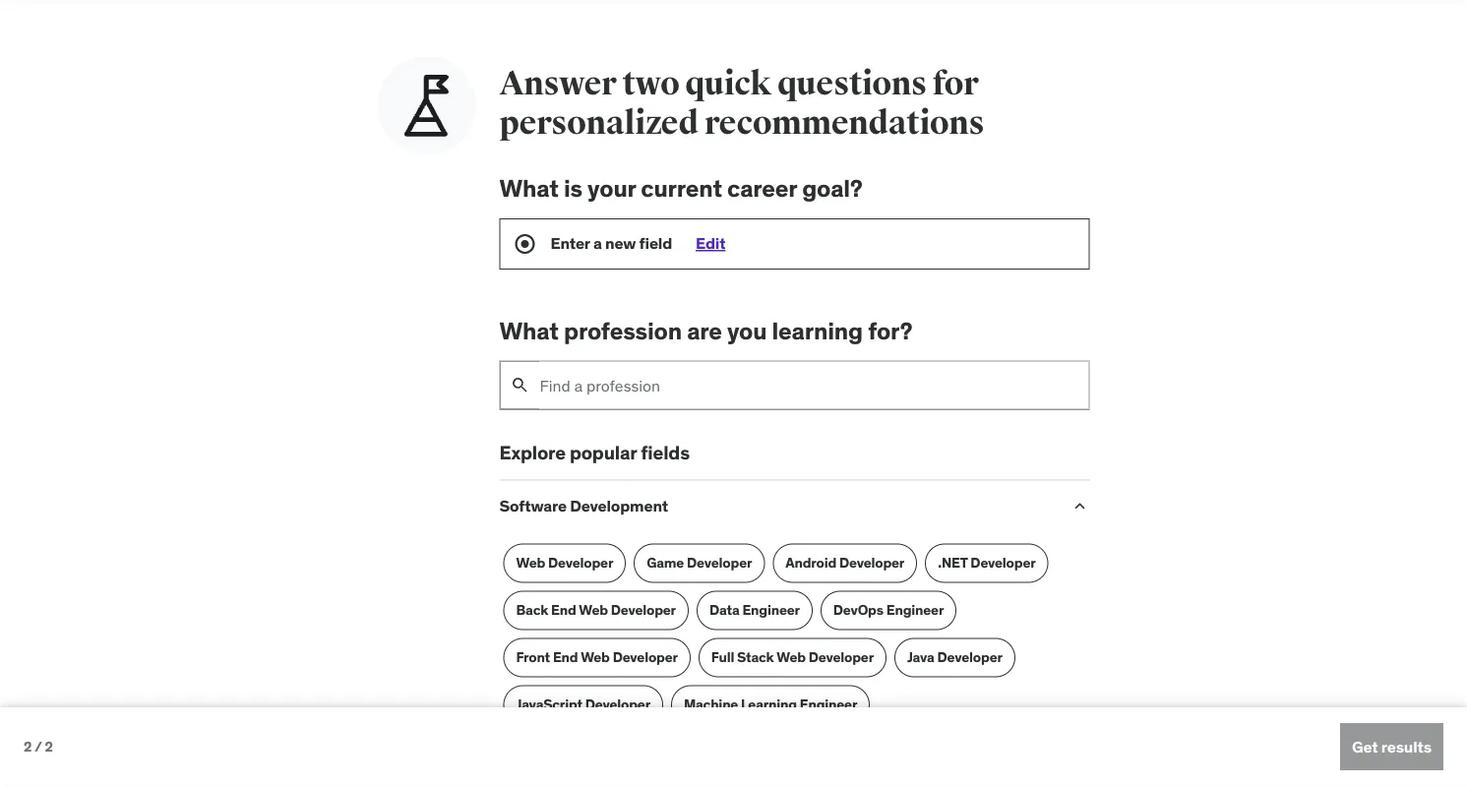 Task type: vqa. For each thing, say whether or not it's contained in the screenshot.
section related to Section 1: Introduction
no



Task type: describe. For each thing, give the bounding box(es) containing it.
game developer
[[647, 554, 752, 572]]

box image
[[1081, 480, 1147, 524]]

career for goal?
[[727, 173, 797, 203]]

not
[[603, 631, 624, 648]]

data engineer
[[710, 601, 800, 619]]

developer for game developer
[[687, 554, 752, 572]]

or
[[651, 631, 664, 648]]

developer down "devops" on the bottom of page
[[809, 649, 874, 666]]

nasdaq image
[[877, 480, 990, 524]]

data
[[710, 601, 740, 619]]

web developer button
[[503, 544, 626, 583]]

developer down the sell
[[613, 649, 678, 666]]

get results button
[[1340, 723, 1444, 771]]

privacy policy link
[[583, 599, 835, 626]]

demand
[[493, 490, 565, 514]]

software development
[[499, 495, 668, 516]]

edit for edit occupation
[[323, 51, 349, 69]]

accessibility
[[583, 704, 659, 722]]

software
[[499, 495, 567, 516]]

.net developer
[[938, 554, 1036, 572]]

javascript developer button
[[503, 685, 663, 725]]

terms
[[583, 576, 620, 594]]

small image
[[1070, 496, 1090, 516]]

android
[[786, 554, 837, 572]]

current
[[641, 173, 722, 203]]

edit button
[[696, 233, 726, 253]]

investors
[[315, 685, 371, 703]]

.net
[[938, 554, 968, 572]]

what for what is your current career goal?
[[499, 173, 559, 203]]

javascript developer
[[516, 696, 651, 714]]

field
[[639, 233, 672, 253]]

.net developer button
[[925, 544, 1049, 583]]

what for what profession are you learning for?
[[499, 316, 559, 345]]

enter a new field
[[551, 233, 672, 253]]

back end web developer button
[[503, 591, 689, 630]]

your
[[588, 173, 636, 203]]

in-
[[469, 490, 493, 514]]

developer for .net developer
[[971, 554, 1036, 572]]

learning
[[741, 696, 797, 714]]

recommendations
[[704, 102, 984, 143]]

get results
[[1352, 737, 1432, 757]]

Find a profession text field
[[540, 362, 1089, 409]]

are
[[687, 316, 722, 345]]

edit occupation button
[[323, 51, 424, 69]]

occupation
[[352, 51, 424, 69]]

full stack web developer button
[[699, 638, 887, 678]]

volkswagen image
[[1014, 480, 1057, 524]]

personalized
[[499, 102, 699, 143]]

web for front
[[581, 649, 610, 666]]

machine learning engineer
[[684, 696, 857, 714]]

devops engineer
[[833, 601, 944, 619]]

privacy
[[583, 604, 627, 621]]

accessibility statement link
[[583, 700, 835, 727]]

sell
[[627, 631, 648, 648]]

engineer for data engineer
[[742, 601, 800, 619]]

devops engineer button
[[821, 591, 957, 630]]

for
[[933, 63, 979, 104]]

answer two quick questions for personalized recommendations
[[499, 63, 984, 143]]

full stack web developer
[[711, 649, 874, 666]]

policy
[[631, 604, 667, 621]]

contact us
[[47, 685, 114, 703]]

investors link
[[315, 681, 567, 708]]

engineer inside 'button'
[[800, 696, 857, 714]]

for?
[[868, 316, 913, 345]]

answer
[[499, 63, 617, 104]]

contact
[[47, 685, 96, 703]]

developer for android developer
[[839, 554, 905, 572]]

1 2 from the left
[[24, 738, 32, 755]]

edit occupation
[[323, 51, 424, 69]]

android developer button
[[773, 544, 917, 583]]

game developer button
[[634, 544, 765, 583]]

java developer button
[[895, 638, 1015, 678]]

explore
[[499, 441, 566, 464]]

new
[[605, 233, 636, 253]]



Task type: locate. For each thing, give the bounding box(es) containing it.
2 / 2
[[24, 738, 53, 755]]

end right back
[[551, 601, 576, 619]]

data engineer button
[[697, 591, 813, 630]]

2 right /
[[45, 738, 53, 755]]

profession
[[564, 316, 682, 345]]

machine
[[684, 696, 738, 714]]

android developer
[[786, 554, 905, 572]]

2 2 from the left
[[45, 738, 53, 755]]

1 vertical spatial career
[[569, 490, 624, 514]]

developer for javascript developer
[[585, 696, 651, 714]]

edit right "field"
[[696, 233, 726, 253]]

java developer
[[907, 649, 1003, 666]]

career for skills.
[[569, 490, 624, 514]]

machine learning engineer button
[[671, 685, 870, 725]]

web developer
[[516, 554, 613, 572]]

skills.
[[628, 490, 678, 514]]

us
[[100, 685, 114, 703]]

end for front
[[553, 649, 578, 666]]

what up submit search icon
[[499, 316, 559, 345]]

software development button
[[499, 495, 1055, 516]]

developer up terms link
[[687, 554, 752, 572]]

1 horizontal spatial edit
[[696, 233, 726, 253]]

to build in-demand career skills.
[[395, 490, 678, 514]]

0 vertical spatial edit
[[323, 51, 349, 69]]

engineer down full stack web developer button
[[800, 696, 857, 714]]

fields
[[641, 441, 690, 464]]

statement
[[663, 704, 726, 722]]

1 vertical spatial edit
[[696, 233, 726, 253]]

developer for java developer
[[937, 649, 1003, 666]]

what profession are you learning for?
[[499, 316, 913, 345]]

/
[[34, 738, 42, 755]]

sitemap link
[[583, 673, 835, 700]]

1 vertical spatial end
[[553, 649, 578, 666]]

terms link
[[583, 572, 835, 599]]

what is your current career goal?
[[499, 173, 863, 203]]

engineer up java
[[887, 601, 944, 619]]

back end web developer
[[516, 601, 676, 619]]

web for full
[[777, 649, 806, 666]]

web
[[516, 554, 545, 572], [579, 601, 608, 619], [581, 649, 610, 666], [777, 649, 806, 666]]

what left is
[[499, 173, 559, 203]]

web up back
[[516, 554, 545, 572]]

popular
[[570, 441, 637, 464]]

submit search image
[[510, 376, 530, 395]]

0 vertical spatial end
[[551, 601, 576, 619]]

end
[[551, 601, 576, 619], [553, 649, 578, 666]]

web for back
[[579, 601, 608, 619]]

0 horizontal spatial edit
[[323, 51, 349, 69]]

edit left occupation
[[323, 51, 349, 69]]

my
[[704, 631, 723, 648]]

full
[[711, 649, 734, 666]]

developer down sitemap at left
[[585, 696, 651, 714]]

devops
[[833, 601, 884, 619]]

explore popular fields
[[499, 441, 690, 464]]

front
[[516, 649, 550, 666]]

enter
[[551, 233, 590, 253]]

career left goal?
[[727, 173, 797, 203]]

developer right .net
[[971, 554, 1036, 572]]

results
[[1382, 737, 1432, 757]]

engineer for devops engineer
[[887, 601, 944, 619]]

two
[[622, 63, 679, 104]]

personal
[[726, 631, 779, 648]]

1 horizontal spatial career
[[727, 173, 797, 203]]

0 vertical spatial what
[[499, 173, 559, 203]]

web down terms
[[579, 601, 608, 619]]

2 what from the top
[[499, 316, 559, 345]]

java
[[907, 649, 935, 666]]

development
[[570, 495, 668, 516]]

2
[[24, 738, 32, 755], [45, 738, 53, 755]]

do not sell or share my personal information button
[[583, 626, 835, 673]]

share
[[667, 631, 701, 648]]

javascript
[[516, 696, 583, 714]]

edit for edit
[[696, 233, 726, 253]]

what
[[499, 173, 559, 203], [499, 316, 559, 345]]

terms privacy policy do not sell or share my personal information sitemap accessibility statement
[[583, 576, 779, 722]]

0 horizontal spatial career
[[569, 490, 624, 514]]

edit
[[323, 51, 349, 69], [696, 233, 726, 253]]

sitemap
[[583, 677, 634, 695]]

developer up the sell
[[611, 601, 676, 619]]

2 left /
[[24, 738, 32, 755]]

end right front
[[553, 649, 578, 666]]

build
[[421, 490, 465, 514]]

1 horizontal spatial 2
[[45, 738, 53, 755]]

back
[[516, 601, 548, 619]]

is
[[564, 173, 583, 203]]

end for back
[[551, 601, 576, 619]]

engineer up personal
[[742, 601, 800, 619]]

front end web developer
[[516, 649, 678, 666]]

get
[[1352, 737, 1378, 757]]

quick
[[685, 63, 772, 104]]

developer inside button
[[937, 649, 1003, 666]]

web down do
[[581, 649, 610, 666]]

learning
[[772, 316, 863, 345]]

questions
[[777, 63, 927, 104]]

developer up "devops" on the bottom of page
[[839, 554, 905, 572]]

developer
[[548, 554, 613, 572], [687, 554, 752, 572], [839, 554, 905, 572], [971, 554, 1036, 572], [611, 601, 676, 619], [613, 649, 678, 666], [809, 649, 874, 666], [937, 649, 1003, 666], [585, 696, 651, 714]]

1 vertical spatial what
[[499, 316, 559, 345]]

information
[[583, 650, 653, 668]]

1 what from the top
[[499, 173, 559, 203]]

stack
[[737, 649, 774, 666]]

game
[[647, 554, 684, 572]]

developer for web developer
[[548, 554, 613, 572]]

goal?
[[802, 173, 863, 203]]

0 vertical spatial career
[[727, 173, 797, 203]]

a
[[593, 233, 602, 253]]

web right stack
[[777, 649, 806, 666]]

do
[[583, 631, 600, 648]]

developer up terms
[[548, 554, 613, 572]]

developer right java
[[937, 649, 1003, 666]]

career down explore popular fields
[[569, 490, 624, 514]]

front end web developer button
[[503, 638, 691, 678]]

0 horizontal spatial 2
[[24, 738, 32, 755]]



